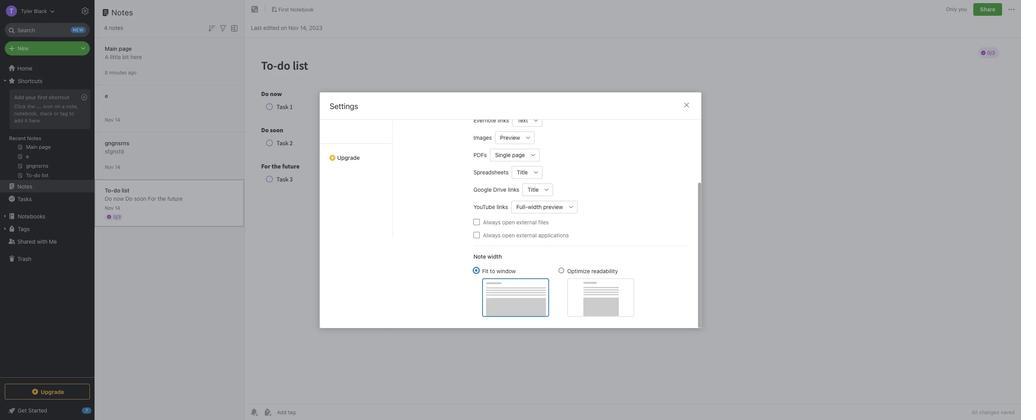 Task type: locate. For each thing, give the bounding box(es) containing it.
0 horizontal spatial upgrade button
[[5, 384, 90, 400]]

to-
[[105, 187, 114, 194]]

notebook,
[[14, 110, 38, 117]]

it
[[25, 117, 28, 124]]

the inside note list element
[[158, 195, 166, 202]]

note,
[[66, 103, 78, 110]]

0 vertical spatial upgrade
[[337, 154, 360, 161]]

1 vertical spatial the
[[158, 195, 166, 202]]

1 vertical spatial external
[[517, 232, 537, 239]]

title button
[[512, 166, 530, 179], [523, 183, 541, 196]]

1 vertical spatial nov 14
[[105, 164, 120, 170]]

group containing add your first shortcut
[[0, 87, 94, 183]]

external down always open external files
[[517, 232, 537, 239]]

1 horizontal spatial on
[[281, 24, 287, 31]]

notebooks link
[[0, 210, 94, 223]]

1 vertical spatial title
[[528, 186, 539, 193]]

1 horizontal spatial the
[[158, 195, 166, 202]]

nov down e
[[105, 117, 114, 123]]

width inside full-width preview button
[[528, 204, 542, 210]]

group
[[0, 87, 94, 183]]

page
[[119, 45, 132, 52], [513, 152, 525, 158]]

always open external applications
[[483, 232, 569, 239]]

nov 14 up gngnsrns
[[105, 117, 120, 123]]

nov
[[289, 24, 299, 31], [105, 117, 114, 123], [105, 164, 114, 170], [105, 205, 114, 211]]

option group containing fit to window
[[474, 267, 635, 317]]

little
[[110, 53, 121, 60]]

page for single page
[[513, 152, 525, 158]]

open for always open external files
[[503, 219, 515, 225]]

0 vertical spatial width
[[528, 204, 542, 210]]

future
[[168, 195, 183, 202]]

0 vertical spatial links
[[498, 117, 509, 124]]

0 horizontal spatial do
[[105, 195, 112, 202]]

open down always open external files
[[503, 232, 515, 239]]

do now do soon for the future
[[105, 195, 183, 202]]

on inside note window element
[[281, 24, 287, 31]]

0 vertical spatial on
[[281, 24, 287, 31]]

links for youtube links
[[497, 204, 508, 210]]

0 vertical spatial 14
[[115, 117, 120, 123]]

share button
[[974, 3, 1003, 16]]

0 horizontal spatial on
[[55, 103, 61, 110]]

note
[[474, 253, 486, 260]]

width
[[528, 204, 542, 210], [488, 253, 502, 260]]

add tag image
[[263, 408, 272, 417]]

0 vertical spatial notes
[[112, 8, 133, 17]]

last edited on nov 14, 2023
[[251, 24, 323, 31]]

links right drive
[[508, 186, 520, 193]]

8 minutes ago
[[105, 70, 137, 75]]

you
[[959, 6, 968, 12]]

notes right recent
[[27, 135, 41, 142]]

only you
[[947, 6, 968, 12]]

page inside note list element
[[119, 45, 132, 52]]

on left a at top left
[[55, 103, 61, 110]]

the
[[27, 103, 35, 110], [158, 195, 166, 202]]

notes up tasks
[[17, 183, 32, 190]]

1 vertical spatial to
[[490, 268, 495, 274]]

14
[[115, 117, 120, 123], [115, 164, 120, 170], [115, 205, 120, 211]]

page up "bit"
[[119, 45, 132, 52]]

always right always open external applications option
[[483, 232, 501, 239]]

0 vertical spatial the
[[27, 103, 35, 110]]

to right fit
[[490, 268, 495, 274]]

add
[[14, 94, 24, 101]]

1 horizontal spatial width
[[528, 204, 542, 210]]

0 horizontal spatial upgrade
[[41, 389, 64, 396]]

changes
[[980, 410, 1000, 416]]

title inside choose default view option for google drive links field
[[528, 186, 539, 193]]

2 vertical spatial links
[[497, 204, 508, 210]]

0 vertical spatial upgrade button
[[320, 143, 393, 164]]

1 vertical spatial notes
[[27, 135, 41, 142]]

1 horizontal spatial upgrade
[[337, 154, 360, 161]]

note window element
[[245, 0, 1022, 421]]

notebook
[[291, 6, 314, 12]]

1 external from the top
[[517, 219, 537, 225]]

option group
[[474, 267, 635, 317]]

first notebook
[[279, 6, 314, 12]]

title down choose default view option for pdfs field
[[517, 169, 528, 176]]

8
[[105, 70, 108, 75]]

...
[[36, 103, 42, 110]]

2 vertical spatial nov 14
[[105, 205, 120, 211]]

shared with me link
[[0, 235, 94, 248]]

0 horizontal spatial the
[[27, 103, 35, 110]]

open up always open external applications
[[503, 219, 515, 225]]

first
[[38, 94, 47, 101]]

always for always open external files
[[483, 219, 501, 225]]

width right note at the left bottom of page
[[488, 253, 502, 260]]

images
[[474, 134, 492, 141]]

nov 14 down sfgnsfd
[[105, 164, 120, 170]]

bit
[[122, 53, 129, 60]]

the right for
[[158, 195, 166, 202]]

links left text button
[[498, 117, 509, 124]]

to inside icon on a note, notebook, stack or tag to add it here.
[[69, 110, 74, 117]]

pdfs
[[474, 152, 487, 158]]

readability
[[592, 268, 618, 274]]

group inside tree
[[0, 87, 94, 183]]

1 vertical spatial open
[[503, 232, 515, 239]]

shared with me
[[17, 238, 57, 245]]

1 vertical spatial links
[[508, 186, 520, 193]]

1 vertical spatial upgrade button
[[5, 384, 90, 400]]

always right always open external files checkbox
[[483, 219, 501, 225]]

1 vertical spatial always
[[483, 232, 501, 239]]

title button down title field
[[523, 183, 541, 196]]

main page
[[105, 45, 132, 52]]

last
[[251, 24, 262, 31]]

14 down sfgnsfd
[[115, 164, 120, 170]]

1 vertical spatial title button
[[523, 183, 541, 196]]

Choose default view option for Evernote links field
[[513, 114, 543, 127]]

for
[[148, 195, 156, 202]]

expand note image
[[250, 5, 260, 14]]

to down note,
[[69, 110, 74, 117]]

width up files
[[528, 204, 542, 210]]

notes
[[112, 8, 133, 17], [27, 135, 41, 142], [17, 183, 32, 190]]

tree containing home
[[0, 62, 95, 377]]

0 vertical spatial external
[[517, 219, 537, 225]]

tree
[[0, 62, 95, 377]]

note list element
[[95, 0, 245, 421]]

page right the single
[[513, 152, 525, 158]]

trash
[[17, 256, 31, 262]]

1 vertical spatial width
[[488, 253, 502, 260]]

settings image
[[80, 6, 90, 16]]

1 vertical spatial page
[[513, 152, 525, 158]]

evernote links
[[474, 117, 509, 124]]

spreadsheets
[[474, 169, 509, 176]]

1 vertical spatial on
[[55, 103, 61, 110]]

click
[[14, 103, 26, 110]]

on right edited
[[281, 24, 287, 31]]

1 vertical spatial upgrade
[[41, 389, 64, 396]]

1 horizontal spatial page
[[513, 152, 525, 158]]

me
[[49, 238, 57, 245]]

main
[[105, 45, 117, 52]]

title
[[517, 169, 528, 176], [528, 186, 539, 193]]

page inside button
[[513, 152, 525, 158]]

do
[[114, 187, 120, 194]]

title inside field
[[517, 169, 528, 176]]

2 always from the top
[[483, 232, 501, 239]]

Always open external applications checkbox
[[474, 232, 480, 238]]

1 always from the top
[[483, 219, 501, 225]]

settings
[[330, 102, 358, 111]]

2 open from the top
[[503, 232, 515, 239]]

links down drive
[[497, 204, 508, 210]]

close image
[[682, 100, 692, 110]]

1 horizontal spatial to
[[490, 268, 495, 274]]

external up always open external applications
[[517, 219, 537, 225]]

do down to-
[[105, 195, 112, 202]]

shared
[[17, 238, 35, 245]]

0 vertical spatial page
[[119, 45, 132, 52]]

nov left 14,
[[289, 24, 299, 31]]

Choose default view option for Spreadsheets field
[[512, 166, 543, 179]]

nov 14 up 0/3
[[105, 205, 120, 211]]

0 vertical spatial title
[[517, 169, 528, 176]]

first
[[279, 6, 289, 12]]

14 up 0/3
[[115, 205, 120, 211]]

0 vertical spatial title button
[[512, 166, 530, 179]]

title for google drive links
[[528, 186, 539, 193]]

0 vertical spatial to
[[69, 110, 74, 117]]

here.
[[29, 117, 41, 124]]

google
[[474, 186, 492, 193]]

new
[[17, 45, 29, 52]]

full-width preview button
[[512, 201, 565, 213]]

None search field
[[10, 23, 84, 37]]

applications
[[539, 232, 569, 239]]

1 open from the top
[[503, 219, 515, 225]]

single page
[[495, 152, 525, 158]]

do down list
[[125, 195, 133, 202]]

tab list
[[403, 37, 468, 238]]

upgrade
[[337, 154, 360, 161], [41, 389, 64, 396]]

title button down choose default view option for pdfs field
[[512, 166, 530, 179]]

14 up gngnsrns
[[115, 117, 120, 123]]

2 vertical spatial notes
[[17, 183, 32, 190]]

2 vertical spatial 14
[[115, 205, 120, 211]]

0 vertical spatial always
[[483, 219, 501, 225]]

0 horizontal spatial to
[[69, 110, 74, 117]]

recent
[[9, 135, 26, 142]]

nov down sfgnsfd
[[105, 164, 114, 170]]

title up full-width preview button
[[528, 186, 539, 193]]

0 horizontal spatial width
[[488, 253, 502, 260]]

0 horizontal spatial page
[[119, 45, 132, 52]]

full-width preview
[[517, 204, 564, 210]]

0 vertical spatial nov 14
[[105, 117, 120, 123]]

0/3
[[114, 214, 121, 220]]

title button for google drive links
[[523, 183, 541, 196]]

external for applications
[[517, 232, 537, 239]]

Search text field
[[10, 23, 84, 37]]

0 vertical spatial open
[[503, 219, 515, 225]]

4 notes
[[104, 24, 123, 31]]

share
[[981, 6, 996, 13]]

page for main page
[[119, 45, 132, 52]]

1 vertical spatial 14
[[115, 164, 120, 170]]

1 horizontal spatial do
[[125, 195, 133, 202]]

notes up notes
[[112, 8, 133, 17]]

the left the ... on the left top
[[27, 103, 35, 110]]

2 external from the top
[[517, 232, 537, 239]]

nov inside note window element
[[289, 24, 299, 31]]



Task type: vqa. For each thing, say whether or not it's contained in the screenshot.


Task type: describe. For each thing, give the bounding box(es) containing it.
sfgnsfd
[[105, 148, 124, 155]]

here
[[131, 53, 142, 60]]

optimize
[[568, 268, 590, 274]]

Note Editor text field
[[245, 38, 1022, 404]]

home link
[[0, 62, 95, 75]]

always for always open external applications
[[483, 232, 501, 239]]

drive
[[494, 186, 507, 193]]

2023
[[309, 24, 323, 31]]

fit
[[483, 268, 489, 274]]

single
[[495, 152, 511, 158]]

youtube links
[[474, 204, 508, 210]]

2 nov 14 from the top
[[105, 164, 120, 170]]

trash link
[[0, 253, 94, 265]]

preview
[[501, 134, 521, 141]]

expand tags image
[[2, 226, 8, 232]]

shortcut
[[49, 94, 69, 101]]

width for note
[[488, 253, 502, 260]]

full-
[[517, 204, 528, 210]]

Always open external files checkbox
[[474, 219, 480, 225]]

text button
[[513, 114, 530, 127]]

1 horizontal spatial upgrade button
[[320, 143, 393, 164]]

upgrade for the right upgrade popup button
[[337, 154, 360, 161]]

soon
[[134, 195, 147, 202]]

links for evernote links
[[498, 117, 509, 124]]

to inside option group
[[490, 268, 495, 274]]

shortcuts
[[18, 77, 43, 84]]

a
[[105, 53, 109, 60]]

recent notes
[[9, 135, 41, 142]]

preview
[[544, 204, 564, 210]]

the inside group
[[27, 103, 35, 110]]

3 nov 14 from the top
[[105, 205, 120, 211]]

ago
[[128, 70, 137, 75]]

14,
[[300, 24, 308, 31]]

minutes
[[109, 70, 127, 75]]

tags button
[[0, 223, 94, 235]]

google drive links
[[474, 186, 520, 193]]

Optimize readability radio
[[559, 268, 565, 273]]

or
[[54, 110, 59, 117]]

icon on a note, notebook, stack or tag to add it here.
[[14, 103, 78, 124]]

icon
[[43, 103, 53, 110]]

saved
[[1002, 410, 1016, 416]]

notes inside note list element
[[112, 8, 133, 17]]

all
[[973, 410, 978, 416]]

upgrade for the bottommost upgrade popup button
[[41, 389, 64, 396]]

1 14 from the top
[[115, 117, 120, 123]]

your
[[25, 94, 36, 101]]

title for spreadsheets
[[517, 169, 528, 176]]

a little bit here
[[105, 53, 142, 60]]

Fit to window radio
[[474, 268, 479, 273]]

e
[[105, 92, 108, 99]]

on inside icon on a note, notebook, stack or tag to add it here.
[[55, 103, 61, 110]]

optimize readability
[[568, 268, 618, 274]]

expand notebooks image
[[2, 213, 8, 220]]

window
[[497, 268, 516, 274]]

gngnsrns
[[105, 140, 129, 146]]

preview button
[[495, 131, 522, 144]]

home
[[17, 65, 32, 72]]

add a reminder image
[[250, 408, 259, 417]]

nov up 0/3
[[105, 205, 114, 211]]

evernote
[[474, 117, 496, 124]]

new button
[[5, 41, 90, 56]]

Choose default view option for Images field
[[495, 131, 535, 144]]

edited
[[263, 24, 279, 31]]

list
[[122, 187, 130, 194]]

click the ...
[[14, 103, 42, 110]]

tasks
[[17, 196, 32, 202]]

shortcuts button
[[0, 75, 94, 87]]

3 14 from the top
[[115, 205, 120, 211]]

add
[[14, 117, 23, 124]]

1 do from the left
[[105, 195, 112, 202]]

all changes saved
[[973, 410, 1016, 416]]

first notebook button
[[269, 4, 317, 15]]

stack
[[40, 110, 52, 117]]

Choose default view option for YouTube links field
[[512, 201, 578, 213]]

2 14 from the top
[[115, 164, 120, 170]]

note width
[[474, 253, 502, 260]]

title button for spreadsheets
[[512, 166, 530, 179]]

only
[[947, 6, 958, 12]]

external for files
[[517, 219, 537, 225]]

tasks button
[[0, 193, 94, 205]]

fit to window
[[483, 268, 516, 274]]

text
[[518, 117, 528, 124]]

always open external files
[[483, 219, 549, 225]]

files
[[539, 219, 549, 225]]

with
[[37, 238, 48, 245]]

Choose default view option for Google Drive links field
[[523, 183, 554, 196]]

width for full-
[[528, 204, 542, 210]]

tags
[[18, 226, 30, 232]]

Choose default view option for PDFs field
[[490, 149, 540, 161]]

single page button
[[490, 149, 527, 161]]

4
[[104, 24, 108, 31]]

1 nov 14 from the top
[[105, 117, 120, 123]]

notes
[[109, 24, 123, 31]]

open for always open external applications
[[503, 232, 515, 239]]

notes link
[[0, 180, 94, 193]]

youtube
[[474, 204, 496, 210]]

now
[[114, 195, 124, 202]]

2 do from the left
[[125, 195, 133, 202]]

tag
[[60, 110, 68, 117]]



